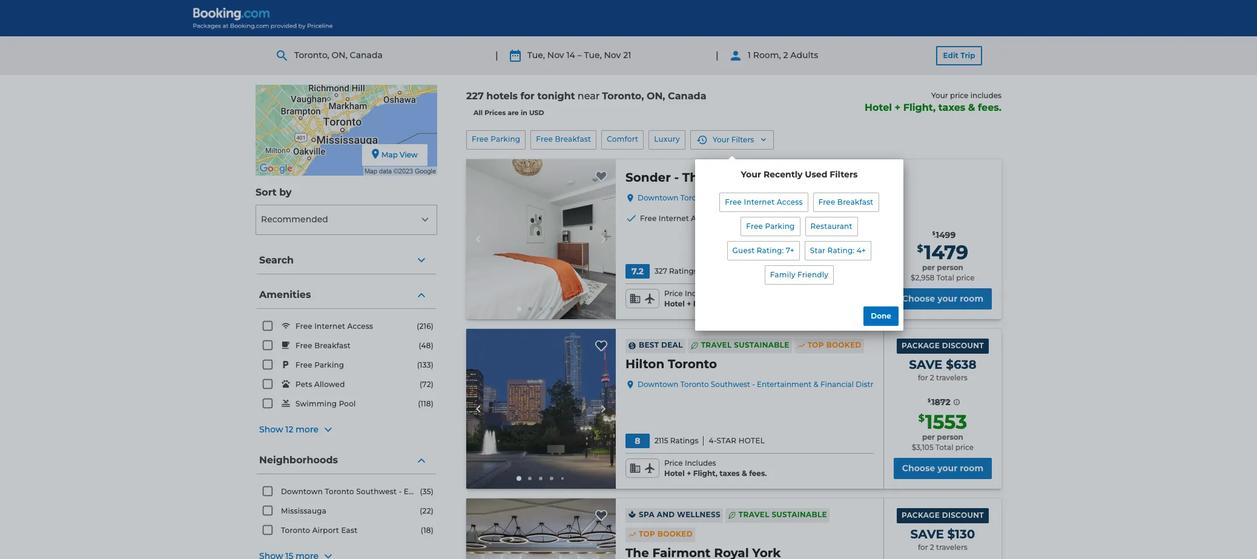 Task type: locate. For each thing, give the bounding box(es) containing it.
2 choose from the top
[[902, 463, 935, 474]]

2 per from the top
[[922, 433, 935, 442]]

1 package from the top
[[902, 341, 940, 350]]

1 price includes hotel + flight, taxes & fees. from the top
[[664, 289, 767, 308]]

0 vertical spatial save
[[909, 357, 943, 372]]

1 sign in to save image from the top
[[596, 170, 608, 186]]

fees. down 4-star hotel at the right of the page
[[749, 469, 767, 478]]

your filters
[[713, 135, 754, 144]]

1 travelers from the top
[[936, 373, 968, 382]]

internet down amenities dropdown button
[[314, 322, 345, 331]]

2 discount from the top
[[942, 510, 984, 520]]

1 vertical spatial choose
[[902, 463, 935, 474]]

edit
[[943, 51, 959, 60]]

toronto for mississauga
[[325, 487, 354, 496]]

price down 327 ratings
[[664, 289, 683, 298]]

2 for save $130
[[930, 542, 934, 552]]

sign in to save image for 7.2
[[596, 170, 608, 186]]

$2,958
[[911, 273, 935, 282]]

done
[[871, 312, 892, 321]]

taxes down 3-star hotel
[[720, 299, 740, 308]]

discount for save $130
[[942, 510, 984, 520]]

free breakfast up restaurant
[[819, 197, 874, 207]]

1 vertical spatial includes
[[685, 459, 716, 468]]

star down guest
[[715, 266, 735, 275]]

1 go to image #5 image from the top
[[562, 308, 564, 310]]

breakfast down 227 hotels for tonight near toronto, on, canada
[[555, 135, 591, 144]]

1 vertical spatial price
[[664, 459, 683, 468]]

price includes hotel + flight, taxes & fees. for 8
[[664, 459, 767, 478]]

1 room, 2 adults
[[748, 50, 818, 61]]

parking up 7+
[[765, 222, 795, 231]]

$ 1553 per person $3,105 total price
[[912, 410, 974, 452]]

2 vertical spatial breakfast
[[314, 341, 351, 350]]

(216)
[[417, 322, 434, 331]]

0 vertical spatial choose your room button
[[894, 288, 992, 309]]

downtown toronto north - yorkville
[[638, 193, 770, 202]]

3-star hotel
[[708, 266, 763, 275]]

go to image #1 image for 8
[[517, 476, 522, 481]]

1 vertical spatial total
[[936, 443, 954, 452]]

-
[[674, 170, 679, 185], [734, 193, 737, 202], [752, 380, 755, 389], [399, 487, 402, 496]]

package discount for $638
[[902, 341, 984, 350]]

recently
[[764, 169, 803, 180]]

save
[[909, 357, 943, 372], [911, 527, 944, 541]]

person down 1872
[[937, 433, 964, 442]]

| for tue, nov 14 – tue, nov 21
[[495, 50, 498, 61]]

price down the 1479
[[957, 273, 975, 282]]

ratings right 327
[[669, 266, 698, 275]]

1 vertical spatial access
[[691, 214, 717, 223]]

8
[[635, 436, 641, 447]]

ratings for 7.2
[[669, 266, 698, 275]]

taxes down edit
[[939, 102, 966, 113]]

access down downtown toronto north - yorkville
[[691, 214, 717, 223]]

2 photo carousel region from the top
[[466, 329, 616, 489]]

1 vertical spatial room
[[960, 463, 984, 474]]

your down edit
[[932, 91, 948, 100]]

0 vertical spatial room
[[960, 293, 984, 304]]

2 nov from the left
[[604, 50, 621, 61]]

(18)
[[421, 526, 434, 535]]

price inside the $ 1553 per person $3,105 total price
[[956, 443, 974, 452]]

for 2 travelers down save $638 at the bottom of the page
[[918, 373, 968, 382]]

your recently used filters
[[741, 169, 858, 180]]

choose your room button down $3,105
[[894, 458, 992, 479]]

1 vertical spatial top
[[639, 530, 655, 539]]

2 | from the left
[[716, 50, 719, 61]]

1 vertical spatial sustainable
[[772, 510, 827, 519]]

southwest up 4-star hotel at the right of the page
[[711, 380, 750, 389]]

1 horizontal spatial toronto,
[[602, 90, 644, 102]]

price left includes
[[950, 91, 969, 100]]

star for 3-star hotel
[[715, 266, 735, 275]]

photo carousel region for hilton toronto
[[466, 329, 616, 489]]

travel right wellness
[[739, 510, 770, 519]]

1 go to image #4 image from the top
[[550, 307, 554, 311]]

choose for 1553
[[902, 463, 935, 474]]

2 horizontal spatial free parking
[[746, 222, 795, 231]]

east
[[341, 526, 358, 535]]

your down the $ 1553 per person $3,105 total price
[[938, 463, 958, 474]]

toronto down mississauga
[[281, 526, 310, 535]]

flight,
[[903, 102, 936, 113], [693, 299, 718, 308], [693, 469, 718, 478]]

save left $638 in the right bottom of the page
[[909, 357, 943, 372]]

filters right the used
[[830, 169, 858, 180]]

go to image #2 image
[[528, 307, 532, 311], [528, 477, 532, 480]]

0 horizontal spatial free parking
[[296, 360, 344, 370]]

neighborhoods
[[259, 454, 338, 466]]

free breakfast for free parking
[[536, 135, 591, 144]]

your down the $ 1499 $ 1479 per person $2,958 total price
[[938, 293, 958, 304]]

1 vertical spatial package discount
[[902, 510, 984, 520]]

flight, for 1499
[[693, 299, 718, 308]]

choose down $2,958
[[902, 293, 935, 304]]

photo carousel region
[[466, 159, 616, 319], [466, 329, 616, 489], [466, 498, 616, 559]]

1 per from the top
[[922, 263, 935, 272]]

includes
[[971, 91, 1002, 100]]

nov left 21
[[604, 50, 621, 61]]

travelers for $638
[[936, 373, 968, 382]]

| up hotels
[[495, 50, 498, 61]]

| for 1 room, 2 adults
[[716, 50, 719, 61]]

free parking up 'pets allowed'
[[296, 360, 344, 370]]

1 choose from the top
[[902, 293, 935, 304]]

1 horizontal spatial your
[[741, 169, 761, 180]]

1 choose your room from the top
[[902, 293, 984, 304]]

0 horizontal spatial nov
[[547, 50, 564, 61]]

price down '1553' at the bottom of the page
[[956, 443, 974, 452]]

2 sign in to save image from the top
[[596, 340, 608, 356]]

breakfast up restaurant
[[838, 197, 874, 207]]

1 horizontal spatial parking
[[491, 135, 520, 144]]

southwest down the neighborhoods dropdown button
[[356, 487, 397, 496]]

canada
[[350, 50, 383, 61], [668, 90, 707, 102]]

0 vertical spatial top booked
[[808, 341, 862, 350]]

$ left 1872
[[928, 397, 931, 403]]

price
[[950, 91, 969, 100], [957, 273, 975, 282], [956, 443, 974, 452]]

1 horizontal spatial on,
[[647, 90, 665, 102]]

sustainable
[[734, 341, 790, 350], [772, 510, 827, 519]]

1 vertical spatial flight,
[[693, 299, 718, 308]]

your up 'sonder - the wellesley - promoted' element
[[713, 135, 730, 144]]

–
[[578, 50, 582, 61]]

for down 'save $130'
[[918, 542, 928, 552]]

0 vertical spatial southwest
[[711, 380, 750, 389]]

1 vertical spatial toronto,
[[602, 90, 644, 102]]

& inside your price includes hotel + flight, taxes & fees.
[[968, 102, 975, 113]]

free parking up "guest rating: 7+"
[[746, 222, 795, 231]]

hotel
[[865, 102, 892, 113], [737, 266, 763, 275], [664, 299, 685, 308], [739, 436, 765, 445], [664, 469, 685, 478]]

2 choose your room button from the top
[[894, 458, 992, 479]]

free internet access
[[725, 197, 803, 207], [296, 322, 373, 331]]

total right $2,958
[[937, 273, 955, 282]]

2 go to image #4 image from the top
[[550, 477, 554, 480]]

package up 'save $130'
[[902, 510, 940, 520]]

parking down all prices are in usd at left top
[[491, 135, 520, 144]]

sign in to save image left the best
[[596, 340, 608, 356]]

1 vertical spatial booked
[[658, 530, 693, 539]]

your inside list box
[[741, 169, 761, 180]]

your inside button
[[713, 135, 730, 144]]

parking up allowed
[[314, 360, 344, 370]]

2 your from the top
[[938, 463, 958, 474]]

package discount up 'save $130'
[[902, 510, 984, 520]]

0 horizontal spatial rating:
[[757, 246, 784, 255]]

access inside your recently used filters list box
[[777, 197, 803, 207]]

2 horizontal spatial access
[[777, 197, 803, 207]]

2 down save $638 at the bottom of the page
[[930, 373, 934, 382]]

access
[[777, 197, 803, 207], [691, 214, 717, 223], [347, 322, 373, 331]]

free breakfast down usd
[[536, 135, 591, 144]]

toronto
[[681, 193, 709, 202], [668, 357, 717, 371], [681, 380, 709, 389], [325, 487, 354, 496], [281, 526, 310, 535]]

sign in to save image
[[596, 170, 608, 186], [596, 340, 608, 356]]

breakfast for comfort
[[555, 135, 591, 144]]

hilton
[[626, 357, 665, 371]]

toronto down the neighborhoods dropdown button
[[325, 487, 354, 496]]

choose down $3,105
[[902, 463, 935, 474]]

go to image #4 image for 8
[[550, 477, 554, 480]]

discount
[[942, 341, 984, 350], [942, 510, 984, 520]]

1 vertical spatial internet
[[659, 214, 689, 223]]

1 your from the top
[[938, 293, 958, 304]]

breakfast
[[555, 135, 591, 144], [838, 197, 874, 207], [314, 341, 351, 350]]

1 vertical spatial canada
[[668, 90, 707, 102]]

go to image #4 image for 7.2
[[550, 307, 554, 311]]

0 vertical spatial access
[[777, 197, 803, 207]]

0 horizontal spatial top booked
[[639, 530, 693, 539]]

free
[[472, 135, 489, 144], [536, 135, 553, 144], [725, 197, 742, 207], [819, 197, 836, 207], [640, 214, 657, 223], [746, 222, 763, 231], [296, 322, 312, 331], [296, 341, 312, 350], [296, 360, 312, 370]]

districts
[[856, 380, 886, 389], [506, 487, 538, 496]]

discount up $638 in the right bottom of the page
[[942, 341, 984, 350]]

1 horizontal spatial free breakfast
[[536, 135, 591, 144]]

0 horizontal spatial travel
[[701, 341, 732, 350]]

$
[[932, 230, 935, 236], [917, 243, 924, 255], [928, 397, 931, 403], [919, 413, 925, 424]]

2 travelers from the top
[[936, 542, 968, 552]]

2 person from the top
[[937, 433, 964, 442]]

total inside the $ 1499 $ 1479 per person $2,958 total price
[[937, 273, 955, 282]]

fees. down includes
[[978, 102, 1002, 113]]

$ inside the $ 1553 per person $3,105 total price
[[919, 413, 925, 424]]

price inside your price includes hotel + flight, taxes & fees.
[[950, 91, 969, 100]]

price down 2115 ratings
[[664, 459, 683, 468]]

per inside the $ 1553 per person $3,105 total price
[[922, 433, 935, 442]]

discount for save $638
[[942, 341, 984, 350]]

includes
[[685, 289, 716, 298], [685, 459, 716, 468]]

0 horizontal spatial access
[[347, 322, 373, 331]]

total right $3,105
[[936, 443, 954, 452]]

toronto down deal
[[668, 357, 717, 371]]

2 horizontal spatial internet
[[744, 197, 775, 207]]

2 tue, from the left
[[584, 50, 602, 61]]

package for save $130
[[902, 510, 940, 520]]

go to image #4 image
[[550, 307, 554, 311], [550, 477, 554, 480]]

2 go to image #1 image from the top
[[517, 476, 522, 481]]

price inside the $ 1499 $ 1479 per person $2,958 total price
[[957, 273, 975, 282]]

go to image #1 image for 7.2
[[517, 306, 522, 311]]

1 horizontal spatial access
[[691, 214, 717, 223]]

|
[[495, 50, 498, 61], [716, 50, 719, 61]]

1 vertical spatial districts
[[506, 487, 538, 496]]

flight, for for 2 travelers
[[693, 469, 718, 478]]

in
[[521, 109, 527, 117]]

downtown down sonder on the top of page
[[638, 193, 679, 202]]

0 vertical spatial top
[[808, 341, 824, 350]]

parking inside your recently used filters list box
[[765, 222, 795, 231]]

0 horizontal spatial amenities
[[259, 289, 311, 300]]

2 horizontal spatial free breakfast
[[819, 197, 874, 207]]

1 vertical spatial parking
[[765, 222, 795, 231]]

0 vertical spatial choose
[[902, 293, 935, 304]]

financial
[[821, 380, 854, 389], [469, 487, 504, 496]]

travel sustainable for spa and wellness
[[739, 510, 827, 519]]

2 package discount from the top
[[902, 510, 984, 520]]

includes down the 4-
[[685, 459, 716, 468]]

toronto for free internet access
[[681, 193, 709, 202]]

2115 ratings
[[655, 436, 699, 445]]

(48)
[[419, 341, 434, 350]]

parking
[[491, 135, 520, 144], [765, 222, 795, 231], [314, 360, 344, 370]]

internet down wellesley
[[744, 197, 775, 207]]

$ left 1499
[[932, 230, 935, 236]]

for up in
[[521, 90, 535, 102]]

for 2 travelers
[[918, 373, 968, 382], [918, 542, 968, 552]]

taxes down 4-star hotel at the right of the page
[[720, 469, 740, 478]]

1 vertical spatial for
[[918, 373, 928, 382]]

2 go to image #2 image from the top
[[528, 477, 532, 480]]

2 vertical spatial access
[[347, 322, 373, 331]]

save for save $638
[[909, 357, 943, 372]]

downtown up mississauga
[[281, 487, 323, 496]]

2 rating: from the left
[[828, 246, 855, 255]]

photo carousel region for spa and wellness
[[466, 498, 616, 559]]

filters inside list box
[[830, 169, 858, 180]]

0 vertical spatial ratings
[[669, 266, 698, 275]]

0 vertical spatial internet
[[744, 197, 775, 207]]

1 vertical spatial price includes hotel + flight, taxes & fees.
[[664, 459, 767, 478]]

breakfast up allowed
[[314, 341, 351, 350]]

star
[[810, 246, 826, 255], [715, 266, 735, 275], [717, 436, 737, 445]]

travelers down save $638 at the bottom of the page
[[936, 373, 968, 382]]

0 vertical spatial on,
[[332, 50, 348, 61]]

1 horizontal spatial filters
[[830, 169, 858, 180]]

your
[[932, 91, 948, 100], [713, 135, 730, 144], [741, 169, 761, 180]]

free internet access down amenities dropdown button
[[296, 322, 373, 331]]

per up $2,958
[[922, 263, 935, 272]]

toronto, on, canada
[[294, 50, 383, 61]]

top booked for deal
[[808, 341, 862, 350]]

1 room from the top
[[960, 293, 984, 304]]

ratings
[[669, 266, 698, 275], [670, 436, 699, 445]]

top booked
[[808, 341, 862, 350], [639, 530, 693, 539]]

downtown for amenities
[[638, 193, 679, 202]]

travel
[[701, 341, 732, 350], [739, 510, 770, 519]]

1 vertical spatial fees.
[[749, 299, 767, 308]]

filters
[[732, 135, 754, 144], [830, 169, 858, 180]]

2 for 2 travelers from the top
[[918, 542, 968, 552]]

per up $3,105
[[922, 433, 935, 442]]

star right 2115 ratings
[[717, 436, 737, 445]]

go to image #5 image for 7.2
[[562, 308, 564, 310]]

2 vertical spatial internet
[[314, 322, 345, 331]]

1 price from the top
[[664, 289, 683, 298]]

1 go to image #1 image from the top
[[517, 306, 522, 311]]

- left the
[[674, 170, 679, 185]]

(118)
[[418, 399, 434, 408]]

2 room from the top
[[960, 463, 984, 474]]

price includes hotel + flight, taxes & fees. down the 4-
[[664, 459, 767, 478]]

3 photo carousel region from the top
[[466, 498, 616, 559]]

internet inside your recently used filters list box
[[744, 197, 775, 207]]

your for filters
[[741, 169, 761, 180]]

- right north
[[734, 193, 737, 202]]

choose your room button down $2,958
[[894, 288, 992, 309]]

free breakfast inside your recently used filters list box
[[819, 197, 874, 207]]

0 horizontal spatial booked
[[658, 530, 693, 539]]

room down the $ 1553 per person $3,105 total price
[[960, 463, 984, 474]]

tue, right the –
[[584, 50, 602, 61]]

1 | from the left
[[495, 50, 498, 61]]

0 vertical spatial districts
[[856, 380, 886, 389]]

booked for deal
[[826, 341, 862, 350]]

0 vertical spatial go to image #2 image
[[528, 307, 532, 311]]

southwest
[[711, 380, 750, 389], [356, 487, 397, 496]]

all
[[474, 109, 483, 117]]

travel for best deal
[[701, 341, 732, 350]]

0 horizontal spatial free internet access
[[296, 322, 373, 331]]

1 includes from the top
[[685, 289, 716, 298]]

show 12 more button
[[259, 423, 434, 437]]

1 vertical spatial for 2 travelers
[[918, 542, 968, 552]]

14
[[567, 50, 575, 61]]

travel sustainable for best deal
[[701, 341, 790, 350]]

package
[[902, 341, 940, 350], [902, 510, 940, 520]]

room down the $ 1499 $ 1479 per person $2,958 total price
[[960, 293, 984, 304]]

booked
[[826, 341, 862, 350], [658, 530, 693, 539]]

package up save $638 at the bottom of the page
[[902, 341, 940, 350]]

star up friendly
[[810, 246, 826, 255]]

1 person from the top
[[937, 263, 964, 272]]

1 package discount from the top
[[902, 341, 984, 350]]

1 for 2 travelers from the top
[[918, 373, 968, 382]]

for 2 travelers for $638
[[918, 373, 968, 382]]

choose your room
[[902, 293, 984, 304], [902, 463, 984, 474]]

room,
[[753, 50, 781, 61]]

your up yorkville
[[741, 169, 761, 180]]

choose your room down $2,958
[[902, 293, 984, 304]]

1 horizontal spatial breakfast
[[555, 135, 591, 144]]

travelers down 'save $130'
[[936, 542, 968, 552]]

1 discount from the top
[[942, 341, 984, 350]]

downtown for (22)
[[281, 487, 323, 496]]

for for save $638
[[918, 373, 928, 382]]

2 for save $638
[[930, 373, 934, 382]]

0 horizontal spatial parking
[[314, 360, 344, 370]]

includes down 3- on the top of the page
[[685, 289, 716, 298]]

your inside your price includes hotel + flight, taxes & fees.
[[932, 91, 948, 100]]

0 vertical spatial booked
[[826, 341, 862, 350]]

0 vertical spatial for 2 travelers
[[918, 373, 968, 382]]

0 horizontal spatial internet
[[314, 322, 345, 331]]

choose your room for 1553
[[902, 463, 984, 474]]

2 horizontal spatial your
[[932, 91, 948, 100]]

2 package from the top
[[902, 510, 940, 520]]

allowed
[[314, 380, 345, 389]]

1 vertical spatial breakfast
[[838, 197, 874, 207]]

your recently used filters list box
[[695, 159, 904, 331]]

1 horizontal spatial internet
[[659, 214, 689, 223]]

for 2 travelers down 'save $130'
[[918, 542, 968, 552]]

2 vertical spatial 2
[[930, 542, 934, 552]]

0 vertical spatial free internet access
[[725, 197, 803, 207]]

2 go to image #5 image from the top
[[562, 477, 564, 480]]

$ inside $ 1872
[[928, 397, 931, 403]]

person down 1499
[[937, 263, 964, 272]]

2 choose your room from the top
[[902, 463, 984, 474]]

free internet access amenities
[[640, 214, 760, 223]]

sign in to save image down comfort
[[596, 170, 608, 186]]

$3,105
[[912, 443, 934, 452]]

rating: left 7+
[[757, 246, 784, 255]]

taxes
[[939, 102, 966, 113], [720, 299, 740, 308], [720, 469, 740, 478]]

2 price includes hotel + flight, taxes & fees. from the top
[[664, 459, 767, 478]]

0 vertical spatial fees.
[[978, 102, 1002, 113]]

toronto down the
[[681, 193, 709, 202]]

$ for 1499
[[932, 230, 935, 236]]

the
[[683, 170, 706, 185]]

1 rating: from the left
[[757, 246, 784, 255]]

ratings right 2115
[[670, 436, 699, 445]]

package discount for $130
[[902, 510, 984, 520]]

$ left the 1479
[[917, 243, 924, 255]]

neighborhoods button
[[257, 447, 436, 474]]

go to image #5 image
[[562, 308, 564, 310], [562, 477, 564, 480]]

1 vertical spatial +
[[687, 299, 691, 308]]

2 down 'save $130'
[[930, 542, 934, 552]]

internet down downtown toronto north - yorkville
[[659, 214, 689, 223]]

1 go to image #2 image from the top
[[528, 307, 532, 311]]

0 vertical spatial 2
[[783, 50, 788, 61]]

0 vertical spatial price
[[950, 91, 969, 100]]

nov left the "14"
[[547, 50, 564, 61]]

used
[[805, 169, 828, 180]]

choose your room down $3,105
[[902, 463, 984, 474]]

| left 1 in the top of the page
[[716, 50, 719, 61]]

room
[[960, 293, 984, 304], [960, 463, 984, 474]]

2 right room,
[[783, 50, 788, 61]]

fees. down 3-star hotel
[[749, 299, 767, 308]]

0 horizontal spatial |
[[495, 50, 498, 61]]

0 vertical spatial includes
[[685, 289, 716, 298]]

mississauga
[[281, 506, 327, 515]]

pool
[[339, 399, 356, 408]]

$ left '1553' at the bottom of the page
[[919, 413, 925, 424]]

sonder - the wellesley - promoted element
[[626, 169, 813, 186]]

0 horizontal spatial filters
[[732, 135, 754, 144]]

1 vertical spatial free parking
[[746, 222, 795, 231]]

hilton toronto element
[[626, 355, 717, 372]]

1 vertical spatial sign in to save image
[[596, 340, 608, 356]]

go to image #1 image
[[517, 306, 522, 311], [517, 476, 522, 481]]

price includes hotel + flight, taxes & fees.
[[664, 289, 767, 308], [664, 459, 767, 478]]

tue,
[[527, 50, 545, 61], [584, 50, 602, 61]]

top for best deal
[[808, 341, 824, 350]]

2 includes from the top
[[685, 459, 716, 468]]

0 vertical spatial free parking
[[472, 135, 520, 144]]

fees. inside your price includes hotel + flight, taxes & fees.
[[978, 102, 1002, 113]]

more
[[296, 424, 319, 435]]

1 vertical spatial free breakfast
[[819, 197, 874, 207]]

1 vertical spatial taxes
[[720, 299, 740, 308]]

1 vertical spatial save
[[911, 527, 944, 541]]

1553
[[925, 410, 967, 434]]

go to image #2 image for 7.2
[[528, 307, 532, 311]]

2 price from the top
[[664, 459, 683, 468]]

1 horizontal spatial southwest
[[711, 380, 750, 389]]

0 vertical spatial taxes
[[939, 102, 966, 113]]

1 vertical spatial top booked
[[639, 530, 693, 539]]

room for 1553
[[960, 463, 984, 474]]

0 vertical spatial your
[[932, 91, 948, 100]]

price
[[664, 289, 683, 298], [664, 459, 683, 468]]

for down save $638 at the bottom of the page
[[918, 373, 928, 382]]

0 vertical spatial sign in to save image
[[596, 170, 608, 186]]

breakfast inside your recently used filters list box
[[838, 197, 874, 207]]

0 vertical spatial travel
[[701, 341, 732, 350]]

0 vertical spatial go to image #5 image
[[562, 308, 564, 310]]

0 vertical spatial price includes hotel + flight, taxes & fees.
[[664, 289, 767, 308]]

downtown toronto southwest - entertainment & financial districts
[[638, 380, 886, 389], [281, 487, 538, 496]]

hotel inside your price includes hotel + flight, taxes & fees.
[[865, 102, 892, 113]]

amenities
[[722, 214, 760, 223], [259, 289, 311, 300]]

filters left expand image
[[732, 135, 754, 144]]

rating: left the 4+
[[828, 246, 855, 255]]

1 choose your room button from the top
[[894, 288, 992, 309]]

0 horizontal spatial canada
[[350, 50, 383, 61]]

airport
[[312, 526, 339, 535]]

price includes hotel + flight, taxes & fees. down 3- on the top of the page
[[664, 289, 767, 308]]

access down amenities dropdown button
[[347, 322, 373, 331]]

taxes for 1499
[[720, 299, 740, 308]]

tue, left the "14"
[[527, 50, 545, 61]]

rating: for 4+
[[828, 246, 855, 255]]

toronto for downtown toronto southwest - entertainment & financial districts
[[668, 357, 717, 371]]

total inside the $ 1553 per person $3,105 total price
[[936, 443, 954, 452]]

price for 8
[[664, 459, 683, 468]]

0 vertical spatial free breakfast
[[536, 135, 591, 144]]



Task type: vqa. For each thing, say whether or not it's contained in the screenshot.
2115
yes



Task type: describe. For each thing, give the bounding box(es) containing it.
by
[[279, 187, 292, 198]]

amenities inside dropdown button
[[259, 289, 311, 300]]

$ for 1553
[[919, 413, 925, 424]]

person inside the $ 1553 per person $3,105 total price
[[937, 433, 964, 442]]

prices
[[485, 109, 506, 117]]

toronto airport east
[[281, 526, 358, 535]]

free breakfast for free internet access
[[819, 197, 874, 207]]

includes for 7.2
[[685, 289, 716, 298]]

sonder - the wellesley
[[626, 170, 770, 185]]

327 ratings
[[655, 266, 698, 275]]

sustainable for spa and wellness
[[772, 510, 827, 519]]

are
[[508, 109, 519, 117]]

usd
[[529, 109, 544, 117]]

breakfast for free parking
[[838, 197, 874, 207]]

(22)
[[420, 506, 434, 515]]

star rating: 4+
[[810, 246, 866, 255]]

$ 1872
[[928, 397, 951, 408]]

327
[[655, 266, 667, 275]]

filters inside button
[[732, 135, 754, 144]]

save $638
[[909, 357, 977, 372]]

choose for 1479
[[902, 293, 935, 304]]

sort
[[256, 187, 277, 198]]

1872
[[932, 397, 951, 408]]

all prices are in usd
[[474, 109, 544, 117]]

star inside your recently used filters list box
[[810, 246, 826, 255]]

flight, inside your price includes hotel + flight, taxes & fees.
[[903, 102, 936, 113]]

north
[[711, 193, 733, 202]]

0 horizontal spatial toronto,
[[294, 50, 329, 61]]

sustainable for best deal
[[734, 341, 790, 350]]

taxes for for 2 travelers
[[720, 469, 740, 478]]

0 vertical spatial amenities
[[722, 214, 760, 223]]

0 horizontal spatial southwest
[[356, 487, 397, 496]]

best
[[639, 341, 659, 350]]

near
[[578, 90, 600, 102]]

sonder
[[626, 170, 671, 185]]

$ 1499 $ 1479 per person $2,958 total price
[[911, 230, 975, 282]]

guest rating: 7+
[[733, 246, 795, 255]]

4-star hotel
[[709, 436, 765, 445]]

restaurant
[[811, 222, 853, 231]]

deal
[[661, 341, 683, 350]]

booking.com packages image
[[193, 7, 334, 29]]

best deal
[[639, 341, 683, 350]]

2 vertical spatial parking
[[314, 360, 344, 370]]

for for save $130
[[918, 542, 928, 552]]

your recently used filters dialog
[[690, 154, 908, 336]]

for 2 travelers for $130
[[918, 542, 968, 552]]

save for save $130
[[911, 527, 944, 541]]

top for spa and wellness
[[639, 530, 655, 539]]

21
[[623, 50, 631, 61]]

hilton toronto
[[626, 357, 717, 371]]

swimming pool
[[296, 399, 356, 408]]

2115
[[655, 436, 668, 445]]

free internet access inside your recently used filters list box
[[725, 197, 803, 207]]

12
[[285, 424, 293, 435]]

$ for 1872
[[928, 397, 931, 403]]

wellness
[[677, 510, 721, 519]]

swimming
[[296, 399, 337, 408]]

edit trip
[[943, 51, 975, 60]]

your price includes hotel + flight, taxes & fees.
[[865, 91, 1002, 113]]

0 horizontal spatial districts
[[506, 487, 538, 496]]

toronto down hilton toronto element
[[681, 380, 709, 389]]

travelers for $130
[[936, 542, 968, 552]]

free parking inside your recently used filters list box
[[746, 222, 795, 231]]

1 vertical spatial free internet access
[[296, 322, 373, 331]]

show
[[259, 424, 283, 435]]

taxes inside your price includes hotel + flight, taxes & fees.
[[939, 102, 966, 113]]

1
[[748, 50, 751, 61]]

1 photo carousel region from the top
[[466, 159, 616, 319]]

adults
[[791, 50, 818, 61]]

pets
[[296, 380, 312, 389]]

227
[[466, 90, 484, 102]]

1479
[[924, 241, 969, 264]]

fees. for 1499
[[749, 299, 767, 308]]

(72)
[[420, 380, 434, 389]]

1499
[[936, 230, 956, 241]]

map view
[[382, 150, 418, 159]]

hotels
[[487, 90, 518, 102]]

package for save $638
[[902, 341, 940, 350]]

sort by
[[256, 187, 292, 198]]

wellesley
[[709, 170, 770, 185]]

yorkville
[[739, 193, 770, 202]]

+ for for 2 travelers
[[687, 469, 691, 478]]

0 vertical spatial downtown toronto southwest - entertainment & financial districts
[[638, 380, 886, 389]]

0 vertical spatial entertainment
[[757, 380, 812, 389]]

- up 4-star hotel at the right of the page
[[752, 380, 755, 389]]

rating: for 7+
[[757, 246, 784, 255]]

spa
[[639, 510, 655, 519]]

ratings for 8
[[670, 436, 699, 445]]

the fairmont royal york element
[[626, 544, 781, 559]]

1 vertical spatial downtown
[[638, 380, 679, 389]]

choose your room for 1479
[[902, 293, 984, 304]]

friendly
[[798, 270, 829, 279]]

go to image #2 image for 8
[[528, 477, 532, 480]]

0 horizontal spatial breakfast
[[314, 341, 351, 350]]

your for hotel
[[932, 91, 948, 100]]

0 horizontal spatial free breakfast
[[296, 341, 351, 350]]

family
[[770, 270, 796, 279]]

sign in to save image
[[596, 510, 608, 525]]

1 nov from the left
[[547, 50, 564, 61]]

price for 7.2
[[664, 289, 683, 298]]

0 vertical spatial financial
[[821, 380, 854, 389]]

price includes hotel + flight, taxes & fees. for 7.2
[[664, 289, 767, 308]]

227 hotels for tonight near toronto, on, canada
[[466, 90, 707, 102]]

0 horizontal spatial entertainment
[[404, 487, 460, 496]]

1 horizontal spatial canada
[[668, 90, 707, 102]]

star for 4-star hotel
[[717, 436, 737, 445]]

amenities button
[[257, 282, 436, 309]]

1 horizontal spatial districts
[[856, 380, 886, 389]]

tonight
[[538, 90, 575, 102]]

trip
[[961, 51, 975, 60]]

comfort
[[607, 135, 638, 144]]

edit trip button
[[936, 46, 982, 65]]

your for 1479
[[938, 293, 958, 304]]

0 vertical spatial canada
[[350, 50, 383, 61]]

and
[[657, 510, 675, 519]]

7.2
[[632, 266, 644, 277]]

- left (35) on the left bottom of page
[[399, 487, 402, 496]]

map
[[382, 150, 398, 159]]

go to image #3 image
[[539, 477, 543, 480]]

7+
[[786, 246, 795, 255]]

travel for spa and wellness
[[739, 510, 770, 519]]

tue, nov 14 – tue, nov 21
[[527, 50, 631, 61]]

1 vertical spatial on,
[[647, 90, 665, 102]]

1 tue, from the left
[[527, 50, 545, 61]]

expand image
[[759, 135, 769, 145]]

$638
[[946, 357, 977, 372]]

your for 1553
[[938, 463, 958, 474]]

person inside the $ 1499 $ 1479 per person $2,958 total price
[[937, 263, 964, 272]]

1 vertical spatial financial
[[469, 487, 504, 496]]

pets allowed
[[296, 380, 345, 389]]

done button
[[864, 307, 899, 326]]

0 vertical spatial parking
[[491, 135, 520, 144]]

top booked for and
[[639, 530, 693, 539]]

booked for and
[[658, 530, 693, 539]]

+ for 1499
[[687, 299, 691, 308]]

choose your room button for 1479
[[894, 288, 992, 309]]

go to image #5 image for 8
[[562, 477, 564, 480]]

includes for 8
[[685, 459, 716, 468]]

view
[[400, 150, 418, 159]]

show 12 more
[[259, 424, 319, 435]]

4+
[[857, 246, 866, 255]]

+ inside your price includes hotel + flight, taxes & fees.
[[895, 102, 901, 113]]

(133)
[[417, 360, 434, 369]]

0 horizontal spatial on,
[[332, 50, 348, 61]]

your filters button
[[690, 130, 774, 149]]

choose your room button for 1553
[[894, 458, 992, 479]]

per inside the $ 1499 $ 1479 per person $2,958 total price
[[922, 263, 935, 272]]

sign in to save image for 8
[[596, 340, 608, 356]]

1 vertical spatial downtown toronto southwest - entertainment & financial districts
[[281, 487, 538, 496]]

0 vertical spatial for
[[521, 90, 535, 102]]

room for 1479
[[960, 293, 984, 304]]

fees. for for 2 travelers
[[749, 469, 767, 478]]

guest
[[733, 246, 755, 255]]



